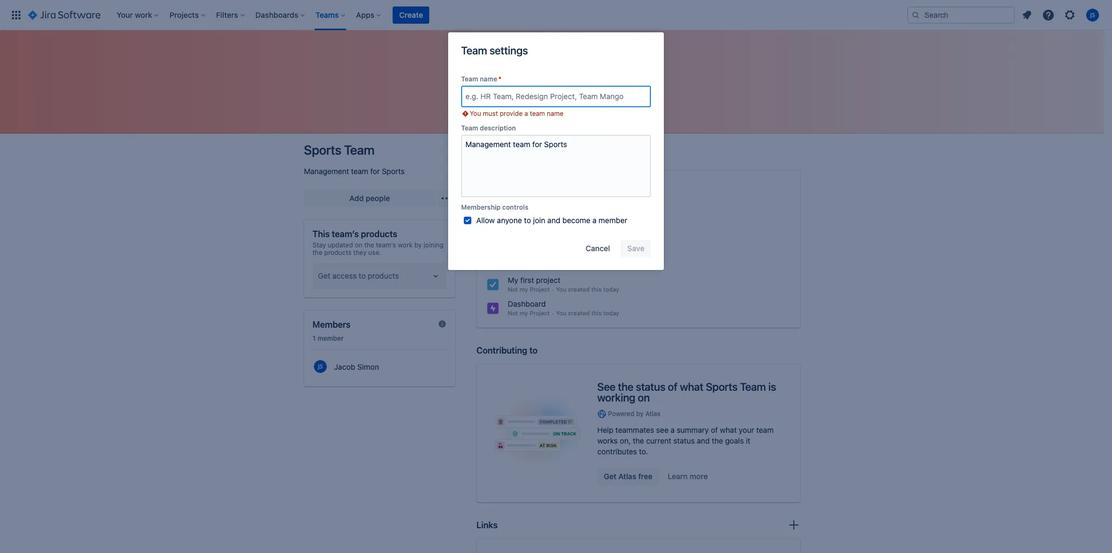 Task type: vqa. For each thing, say whether or not it's contained in the screenshot.
Settings
yes



Task type: describe. For each thing, give the bounding box(es) containing it.
team settings dialog
[[448, 32, 664, 270]]

project you created this today
[[508, 228, 619, 245]]

sports team
[[304, 142, 375, 158]]

they
[[353, 249, 367, 257]]

is
[[769, 381, 776, 393]]

contributing
[[477, 346, 528, 356]]

search image
[[912, 11, 920, 19]]

this inside project you created this today
[[592, 238, 602, 245]]

use.
[[369, 249, 381, 257]]

become
[[563, 216, 591, 225]]

you created this today for script
[[556, 215, 619, 222]]

a for teammates
[[671, 426, 675, 435]]

5 this from the top
[[592, 286, 602, 293]]

it
[[746, 436, 751, 446]]

description
[[480, 124, 516, 132]]

error image
[[461, 110, 470, 118]]

team description
[[461, 124, 516, 132]]

team up management team for sports
[[344, 142, 375, 158]]

status inside help teammates see a summary of what your team works on, the current status and the goals it contributes to.
[[674, 436, 695, 446]]

e.g. HR Team, Redesign Project, Team Mango field
[[462, 87, 650, 106]]

not my project for my first project
[[508, 286, 550, 293]]

powered
[[608, 410, 635, 418]]

not for script
[[508, 215, 518, 222]]

not for dashboard
[[508, 310, 518, 317]]

see
[[656, 426, 669, 435]]

for
[[370, 167, 380, 176]]

not for my first project
[[508, 286, 518, 293]]

of inside help teammates see a summary of what your team works on, the current status and the goals it contributes to.
[[711, 426, 718, 435]]

project up my first project
[[530, 262, 550, 269]]

my
[[508, 276, 519, 285]]

team for team settings
[[461, 44, 487, 57]]

membership
[[461, 203, 501, 211]]

create
[[399, 10, 423, 19]]

member inside membership controls allow anyone to join and become a member
[[599, 216, 628, 225]]

see the status of what sports team is working on
[[598, 381, 776, 404]]

on inside this team's products stay updated on the team's work by joining the products they use.
[[355, 241, 363, 249]]

1 vertical spatial name
[[547, 110, 564, 118]]

0 vertical spatial team's
[[332, 229, 359, 239]]

get
[[604, 472, 617, 481]]

3 not my project from the top
[[508, 262, 550, 269]]

1 not from the top
[[508, 191, 518, 198]]

add link image
[[787, 519, 800, 532]]

project up membership controls allow anyone to join and become a member
[[530, 191, 550, 198]]

join
[[533, 216, 546, 225]]

members
[[313, 320, 351, 330]]

sports inside see the status of what sports team is working on
[[706, 381, 738, 393]]

0 horizontal spatial name
[[480, 75, 497, 83]]

what inside see the status of what sports team is working on
[[680, 381, 704, 393]]

team name *
[[461, 75, 502, 83]]

on inside see the status of what sports team is working on
[[638, 392, 650, 404]]

you inside project you created this today
[[556, 238, 567, 245]]

current
[[646, 436, 672, 446]]

the inside see the status of what sports team is working on
[[618, 381, 634, 393]]

you inside team settings dialog
[[470, 110, 481, 118]]

allow
[[476, 216, 495, 225]]

atlas image
[[598, 410, 606, 419]]

team inside see the status of what sports team is working on
[[740, 381, 766, 393]]

project down the "dashboard"
[[530, 310, 550, 317]]

Team description text field
[[461, 135, 651, 197]]

powered by atlas link
[[598, 409, 783, 420]]

stay
[[313, 241, 326, 249]]

1 vertical spatial to
[[530, 346, 538, 356]]

6 created from the top
[[568, 310, 590, 317]]

create banner
[[0, 0, 1113, 30]]

1 horizontal spatial atlas
[[646, 410, 661, 418]]

goals
[[725, 436, 744, 446]]

a inside membership controls allow anyone to join and become a member
[[593, 216, 597, 225]]

my for dashboard
[[520, 310, 528, 317]]

create button
[[393, 6, 430, 23]]

a for must
[[525, 110, 528, 118]]

team activity
[[477, 152, 530, 161]]

team settings
[[461, 44, 528, 57]]

you must provide a team name
[[470, 110, 564, 118]]

1 not my project from the top
[[508, 191, 550, 198]]

get atlas free button
[[598, 468, 659, 486]]

on,
[[620, 436, 631, 446]]

and inside help teammates see a summary of what your team works on, the current status and the goals it contributes to.
[[697, 436, 710, 446]]

to.
[[639, 447, 648, 456]]

settings
[[490, 44, 528, 57]]

activity
[[501, 152, 530, 161]]

summary
[[677, 426, 709, 435]]

1 member
[[313, 335, 344, 343]]

by inside powered by atlas link
[[636, 410, 644, 418]]

more
[[690, 472, 708, 481]]

2 created from the top
[[568, 215, 590, 222]]

4 created from the top
[[568, 262, 590, 269]]

you created this today for dashboard
[[556, 310, 619, 317]]

3 you created this today from the top
[[556, 262, 619, 269]]

project
[[536, 276, 561, 285]]

team for team name *
[[461, 75, 478, 83]]

controls
[[503, 203, 529, 211]]

joining
[[424, 241, 444, 249]]

what inside help teammates see a summary of what your team works on, the current status and the goals it contributes to.
[[720, 426, 737, 435]]

your
[[739, 426, 755, 435]]

learn more button
[[661, 468, 715, 486]]

not my project for script
[[508, 215, 550, 222]]

1 my from the top
[[520, 191, 528, 198]]



Task type: locate. For each thing, give the bounding box(es) containing it.
to right contributing
[[530, 346, 538, 356]]

1 horizontal spatial by
[[636, 410, 644, 418]]

not up 'controls'
[[508, 191, 518, 198]]

0 horizontal spatial and
[[548, 216, 561, 225]]

status inside see the status of what sports team is working on
[[636, 381, 666, 393]]

team down e.g. hr team, redesign project, team mango field
[[530, 110, 545, 118]]

by inside this team's products stay updated on the team's work by joining the products they use.
[[415, 241, 422, 249]]

0 vertical spatial status
[[636, 381, 666, 393]]

6 this from the top
[[592, 310, 602, 317]]

member
[[599, 216, 628, 225], [318, 335, 344, 343]]

products left they
[[324, 249, 352, 257]]

team left for at the left
[[351, 167, 368, 176]]

1 vertical spatial and
[[697, 436, 710, 446]]

name
[[480, 75, 497, 83], [547, 110, 564, 118]]

links
[[477, 521, 498, 530]]

2 vertical spatial sports
[[706, 381, 738, 393]]

learn
[[668, 472, 688, 481]]

project down anyone
[[508, 228, 533, 237]]

this team's products stay updated on the team's work by joining the products they use.
[[313, 229, 444, 257]]

status
[[636, 381, 666, 393], [674, 436, 695, 446]]

0 vertical spatial products
[[361, 229, 397, 239]]

anyone
[[497, 216, 522, 225]]

to left the "join"
[[524, 216, 531, 225]]

0 vertical spatial to
[[524, 216, 531, 225]]

and right the "join"
[[548, 216, 561, 225]]

the down teammates
[[633, 436, 644, 446]]

the down the "this"
[[313, 249, 323, 257]]

team inside help teammates see a summary of what your team works on, the current status and the goals it contributes to.
[[757, 426, 774, 435]]

1 vertical spatial by
[[636, 410, 644, 418]]

team down error image
[[461, 124, 478, 132]]

0 vertical spatial team
[[530, 110, 545, 118]]

5 you created this today from the top
[[556, 310, 619, 317]]

0 vertical spatial of
[[668, 381, 678, 393]]

team's
[[332, 229, 359, 239], [376, 241, 396, 249]]

learn more
[[668, 472, 708, 481]]

on left use.
[[355, 241, 363, 249]]

0 horizontal spatial by
[[415, 241, 422, 249]]

team's left work
[[376, 241, 396, 249]]

1 vertical spatial of
[[711, 426, 718, 435]]

2 horizontal spatial a
[[671, 426, 675, 435]]

people
[[366, 194, 390, 203]]

2 you created this today from the top
[[556, 215, 619, 222]]

1 created from the top
[[568, 191, 590, 198]]

0 vertical spatial on
[[355, 241, 363, 249]]

my down first
[[520, 286, 528, 293]]

3 this from the top
[[592, 238, 602, 245]]

add
[[350, 194, 364, 203]]

2 horizontal spatial sports
[[706, 381, 738, 393]]

cancel
[[586, 244, 610, 253]]

and down the summary
[[697, 436, 710, 446]]

and
[[548, 216, 561, 225], [697, 436, 710, 446]]

first
[[521, 276, 534, 285]]

you created this today
[[556, 191, 619, 198], [556, 215, 619, 222], [556, 262, 619, 269], [556, 286, 619, 293], [556, 310, 619, 317]]

products up use.
[[361, 229, 397, 239]]

a right see
[[671, 426, 675, 435]]

not my project down the "dashboard"
[[508, 310, 550, 317]]

a right become
[[593, 216, 597, 225]]

sports right for at the left
[[382, 167, 405, 176]]

sports
[[304, 142, 341, 158], [382, 167, 405, 176], [706, 381, 738, 393]]

help
[[598, 426, 614, 435]]

teammates
[[616, 426, 654, 435]]

0 horizontal spatial on
[[355, 241, 363, 249]]

my
[[520, 191, 528, 198], [520, 215, 528, 222], [520, 262, 528, 269], [520, 286, 528, 293], [520, 310, 528, 317]]

you created this today for my first project
[[556, 286, 619, 293]]

not my project down first
[[508, 286, 550, 293]]

what up goals
[[720, 426, 737, 435]]

0 horizontal spatial team
[[351, 167, 368, 176]]

5 today from the top
[[604, 286, 619, 293]]

contributes
[[598, 447, 637, 456]]

created inside project you created this today
[[568, 238, 590, 245]]

0 horizontal spatial of
[[668, 381, 678, 393]]

2 not from the top
[[508, 215, 518, 222]]

4 my from the top
[[520, 286, 528, 293]]

1 you created this today from the top
[[556, 191, 619, 198]]

jira software image
[[28, 8, 100, 21], [28, 8, 100, 21]]

2 not my project from the top
[[508, 215, 550, 222]]

5 my from the top
[[520, 310, 528, 317]]

to inside membership controls allow anyone to join and become a member
[[524, 216, 531, 225]]

3 today from the top
[[604, 238, 619, 245]]

add people button
[[304, 190, 436, 207]]

my down the "dashboard"
[[520, 310, 528, 317]]

2 my from the top
[[520, 215, 528, 222]]

name down e.g. hr team, redesign project, team mango field
[[547, 110, 564, 118]]

0 vertical spatial atlas
[[646, 410, 661, 418]]

what
[[680, 381, 704, 393], [720, 426, 737, 435]]

0 vertical spatial a
[[525, 110, 528, 118]]

not down script
[[508, 215, 518, 222]]

1 horizontal spatial products
[[361, 229, 397, 239]]

of
[[668, 381, 678, 393], [711, 426, 718, 435]]

team right the your
[[757, 426, 774, 435]]

member down members on the left of page
[[318, 335, 344, 343]]

you
[[470, 110, 481, 118], [556, 191, 567, 198], [556, 215, 567, 222], [556, 238, 567, 245], [556, 262, 567, 269], [556, 286, 567, 293], [556, 310, 567, 317]]

the right updated
[[364, 241, 374, 249]]

member up cancel on the right of the page
[[599, 216, 628, 225]]

0 vertical spatial member
[[599, 216, 628, 225]]

updated
[[328, 241, 353, 249]]

0 horizontal spatial atlas
[[619, 472, 637, 481]]

0 vertical spatial sports
[[304, 142, 341, 158]]

5 created from the top
[[568, 286, 590, 293]]

get atlas free
[[604, 472, 653, 481]]

a right provide
[[525, 110, 528, 118]]

today
[[604, 191, 619, 198], [604, 215, 619, 222], [604, 238, 619, 245], [604, 262, 619, 269], [604, 286, 619, 293], [604, 310, 619, 317]]

4 not my project from the top
[[508, 286, 550, 293]]

works
[[598, 436, 618, 446]]

0 horizontal spatial sports
[[304, 142, 341, 158]]

by up teammates
[[636, 410, 644, 418]]

not my project for dashboard
[[508, 310, 550, 317]]

1 today from the top
[[604, 191, 619, 198]]

status down the summary
[[674, 436, 695, 446]]

0 vertical spatial name
[[480, 75, 497, 83]]

1 vertical spatial products
[[324, 249, 352, 257]]

the right see
[[618, 381, 634, 393]]

2 this from the top
[[592, 215, 602, 222]]

4 you created this today from the top
[[556, 286, 619, 293]]

my up 'controls'
[[520, 191, 528, 198]]

and inside membership controls allow anyone to join and become a member
[[548, 216, 561, 225]]

of up powered by atlas link
[[668, 381, 678, 393]]

products
[[361, 229, 397, 239], [324, 249, 352, 257]]

not my project up first
[[508, 262, 550, 269]]

0 vertical spatial and
[[548, 216, 561, 225]]

0 horizontal spatial status
[[636, 381, 666, 393]]

name left *
[[480, 75, 497, 83]]

3 my from the top
[[520, 262, 528, 269]]

1 vertical spatial member
[[318, 335, 344, 343]]

management team for sports
[[304, 167, 405, 176]]

team left is
[[740, 381, 766, 393]]

1 vertical spatial sports
[[382, 167, 405, 176]]

team's up updated
[[332, 229, 359, 239]]

my first project
[[508, 276, 561, 285]]

1 horizontal spatial what
[[720, 426, 737, 435]]

1 vertical spatial what
[[720, 426, 737, 435]]

Search field
[[907, 6, 1015, 23]]

1 horizontal spatial team
[[530, 110, 545, 118]]

team for team description
[[461, 124, 478, 132]]

4 this from the top
[[592, 262, 602, 269]]

5 not from the top
[[508, 310, 518, 317]]

project inside project you created this today
[[508, 228, 533, 237]]

team up team name *
[[461, 44, 487, 57]]

team left activity
[[477, 152, 499, 161]]

dashboard
[[508, 299, 546, 309]]

working
[[598, 392, 636, 404]]

1 horizontal spatial a
[[593, 216, 597, 225]]

to
[[524, 216, 531, 225], [530, 346, 538, 356]]

the
[[364, 241, 374, 249], [313, 249, 323, 257], [618, 381, 634, 393], [633, 436, 644, 446], [712, 436, 723, 446]]

2 horizontal spatial team
[[757, 426, 774, 435]]

3 created from the top
[[568, 238, 590, 245]]

0 vertical spatial what
[[680, 381, 704, 393]]

not down my at left
[[508, 286, 518, 293]]

0 horizontal spatial a
[[525, 110, 528, 118]]

status up powered by atlas
[[636, 381, 666, 393]]

6 today from the top
[[604, 310, 619, 317]]

1
[[313, 335, 316, 343]]

1 horizontal spatial of
[[711, 426, 718, 435]]

not my project up script
[[508, 191, 550, 198]]

1 vertical spatial team
[[351, 167, 368, 176]]

must
[[483, 110, 498, 118]]

atlas right get on the bottom right of the page
[[619, 472, 637, 481]]

my for script
[[520, 215, 528, 222]]

1 horizontal spatial on
[[638, 392, 650, 404]]

my down script
[[520, 215, 528, 222]]

my up first
[[520, 262, 528, 269]]

2 vertical spatial team
[[757, 426, 774, 435]]

not my project
[[508, 191, 550, 198], [508, 215, 550, 222], [508, 262, 550, 269], [508, 286, 550, 293], [508, 310, 550, 317]]

cancel button
[[579, 240, 617, 257]]

2 today from the top
[[604, 215, 619, 222]]

provide
[[500, 110, 523, 118]]

on
[[355, 241, 363, 249], [638, 392, 650, 404]]

management
[[304, 167, 349, 176]]

team left *
[[461, 75, 478, 83]]

created
[[568, 191, 590, 198], [568, 215, 590, 222], [568, 238, 590, 245], [568, 262, 590, 269], [568, 286, 590, 293], [568, 310, 590, 317]]

not
[[508, 191, 518, 198], [508, 215, 518, 222], [508, 262, 518, 269], [508, 286, 518, 293], [508, 310, 518, 317]]

not my project down script
[[508, 215, 550, 222]]

*
[[499, 75, 502, 83]]

1 vertical spatial a
[[593, 216, 597, 225]]

primary element
[[6, 0, 907, 30]]

0 vertical spatial by
[[415, 241, 422, 249]]

contributing to
[[477, 346, 538, 356]]

on up powered by atlas
[[638, 392, 650, 404]]

team for team activity
[[477, 152, 499, 161]]

1 horizontal spatial team's
[[376, 241, 396, 249]]

team inside dialog
[[530, 110, 545, 118]]

1 vertical spatial team's
[[376, 241, 396, 249]]

3 not from the top
[[508, 262, 518, 269]]

what up powered by atlas link
[[680, 381, 704, 393]]

free
[[639, 472, 653, 481]]

0 horizontal spatial products
[[324, 249, 352, 257]]

2 vertical spatial a
[[671, 426, 675, 435]]

work
[[398, 241, 413, 249]]

0 horizontal spatial what
[[680, 381, 704, 393]]

by
[[415, 241, 422, 249], [636, 410, 644, 418]]

atlas up see
[[646, 410, 661, 418]]

sports up management
[[304, 142, 341, 158]]

see
[[598, 381, 616, 393]]

open image
[[429, 270, 442, 283]]

project up project you created this today
[[530, 215, 550, 222]]

team
[[530, 110, 545, 118], [351, 167, 368, 176], [757, 426, 774, 435]]

project
[[530, 191, 550, 198], [530, 215, 550, 222], [508, 228, 533, 237], [530, 262, 550, 269], [530, 286, 550, 293], [530, 310, 550, 317]]

sports up powered by atlas link
[[706, 381, 738, 393]]

4 not from the top
[[508, 286, 518, 293]]

atlas inside 'button'
[[619, 472, 637, 481]]

1 this from the top
[[592, 191, 602, 198]]

0 horizontal spatial team's
[[332, 229, 359, 239]]

my for my first project
[[520, 286, 528, 293]]

1 vertical spatial on
[[638, 392, 650, 404]]

a inside help teammates see a summary of what your team works on, the current status and the goals it contributes to.
[[671, 426, 675, 435]]

by right work
[[415, 241, 422, 249]]

the left goals
[[712, 436, 723, 446]]

4 today from the top
[[604, 262, 619, 269]]

1 vertical spatial atlas
[[619, 472, 637, 481]]

1 horizontal spatial name
[[547, 110, 564, 118]]

powered by atlas
[[608, 410, 661, 418]]

1 vertical spatial status
[[674, 436, 695, 446]]

project down my first project
[[530, 286, 550, 293]]

membership controls allow anyone to join and become a member
[[461, 203, 628, 225]]

script
[[508, 204, 529, 214]]

1 horizontal spatial member
[[599, 216, 628, 225]]

help teammates see a summary of what your team works on, the current status and the goals it contributes to.
[[598, 426, 774, 456]]

1 horizontal spatial and
[[697, 436, 710, 446]]

1 horizontal spatial status
[[674, 436, 695, 446]]

0 horizontal spatial member
[[318, 335, 344, 343]]

add people
[[350, 194, 390, 203]]

atlas
[[646, 410, 661, 418], [619, 472, 637, 481]]

of right the summary
[[711, 426, 718, 435]]

this
[[592, 191, 602, 198], [592, 215, 602, 222], [592, 238, 602, 245], [592, 262, 602, 269], [592, 286, 602, 293], [592, 310, 602, 317]]

today inside project you created this today
[[604, 238, 619, 245]]

not down the "dashboard"
[[508, 310, 518, 317]]

5 not my project from the top
[[508, 310, 550, 317]]

not up my at left
[[508, 262, 518, 269]]

of inside see the status of what sports team is working on
[[668, 381, 678, 393]]

this
[[313, 229, 330, 239]]

1 horizontal spatial sports
[[382, 167, 405, 176]]



